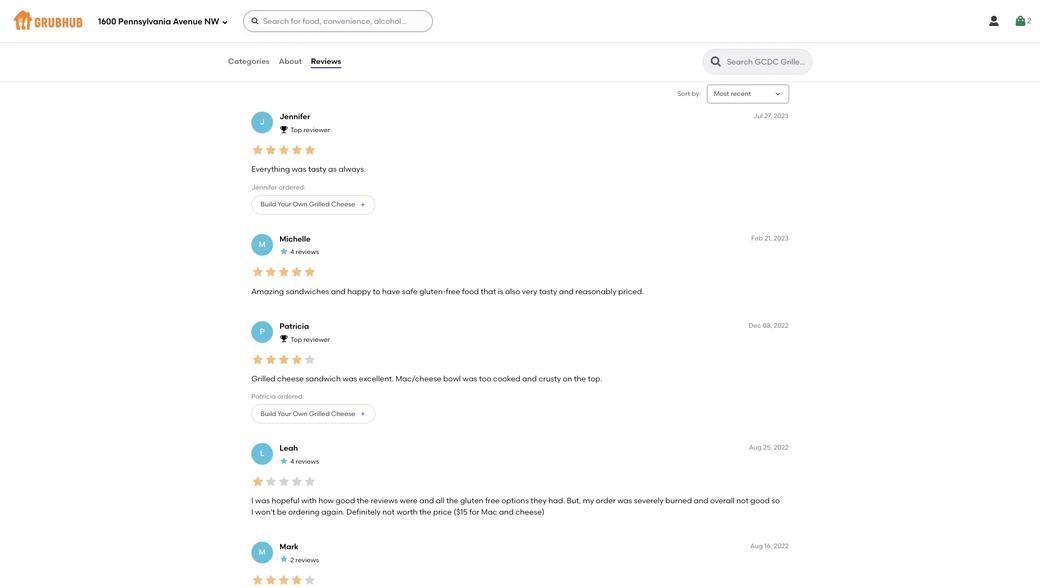 Task type: locate. For each thing, give the bounding box(es) containing it.
and left all
[[420, 497, 434, 506]]

1 trophy icon image from the top
[[280, 125, 288, 134]]

0 vertical spatial 4
[[291, 248, 294, 256]]

1 plus icon image from the top
[[360, 202, 366, 208]]

top right p
[[291, 336, 302, 343]]

1 build your own grilled cheese button from the top
[[251, 195, 375, 215]]

27,
[[765, 112, 773, 120]]

be
[[277, 508, 287, 517]]

aug left "16,"
[[751, 543, 763, 550]]

2 top reviewer from the top
[[291, 336, 330, 343]]

1 vertical spatial top
[[291, 336, 302, 343]]

most
[[714, 90, 730, 98]]

main navigation navigation
[[0, 0, 1041, 42]]

0 vertical spatial free
[[446, 287, 460, 296]]

1 vertical spatial tasty
[[539, 287, 558, 296]]

0 horizontal spatial 2
[[291, 556, 294, 564]]

i left won't
[[251, 508, 254, 517]]

0 vertical spatial trophy icon image
[[280, 125, 288, 134]]

tasty left 'as'
[[308, 165, 327, 174]]

m
[[259, 240, 266, 249], [259, 548, 266, 557]]

food
[[277, 36, 292, 44], [462, 287, 479, 296]]

1 vertical spatial your
[[278, 410, 291, 418]]

sandwich
[[306, 374, 341, 384]]

build your own grilled cheese button down sandwich
[[251, 405, 375, 424]]

good
[[258, 36, 276, 44]]

patricia for patricia
[[280, 322, 309, 331]]

1 vertical spatial i
[[251, 508, 254, 517]]

1 vertical spatial top reviewer
[[291, 336, 330, 343]]

sort by:
[[678, 90, 701, 98]]

aug for mark
[[751, 543, 763, 550]]

0 vertical spatial plus icon image
[[360, 202, 366, 208]]

1 vertical spatial order
[[596, 497, 616, 506]]

food inside 94 good food
[[277, 36, 292, 44]]

1 vertical spatial 4
[[291, 458, 294, 466]]

reviews inside i was hopeful with how good the reviews were and all the gluten free options they had. but, my order was severely burned and overall not good so i won't be ordering again. definitely not worth the price ($15 for mac and cheese)
[[371, 497, 398, 506]]

0 horizontal spatial patricia
[[251, 393, 276, 401]]

2 your from the top
[[278, 410, 291, 418]]

build down patricia ordered:
[[261, 410, 276, 418]]

they
[[531, 497, 547, 506]]

94 good food
[[258, 24, 292, 44]]

good left so
[[751, 497, 770, 506]]

2 4 from the top
[[291, 458, 294, 466]]

reviews down michelle
[[296, 248, 319, 256]]

2 build your own grilled cheese button from the top
[[251, 405, 375, 424]]

ordered: down the cheese
[[278, 393, 304, 401]]

2 build your own grilled cheese from the top
[[261, 410, 355, 418]]

top for jennifer
[[291, 126, 302, 134]]

sort
[[678, 90, 691, 98]]

very
[[522, 287, 538, 296]]

plus icon image down excellent.
[[360, 411, 366, 418]]

0 vertical spatial top reviewer
[[291, 126, 330, 134]]

delivery
[[309, 47, 334, 55]]

1 horizontal spatial good
[[751, 497, 770, 506]]

mac/cheese
[[396, 374, 442, 384]]

1 horizontal spatial patricia
[[280, 322, 309, 331]]

0 horizontal spatial jennifer
[[251, 183, 277, 191]]

good up again.
[[336, 497, 355, 506]]

2023 right the 27, at right
[[774, 112, 789, 120]]

0 vertical spatial ordered:
[[279, 183, 306, 191]]

1 vertical spatial 2
[[291, 556, 294, 564]]

categories
[[228, 57, 270, 66]]

1 horizontal spatial jennifer
[[280, 112, 310, 122]]

build down jennifer ordered:
[[261, 201, 276, 208]]

1 build from the top
[[261, 201, 276, 208]]

2 build from the top
[[261, 410, 276, 418]]

sandwiches
[[286, 287, 329, 296]]

0 vertical spatial cheese
[[331, 201, 355, 208]]

1 build your own grilled cheese from the top
[[261, 201, 355, 208]]

1 vertical spatial build your own grilled cheese button
[[251, 405, 375, 424]]

4 reviews down michelle
[[291, 248, 319, 256]]

build your own grilled cheese button down everything was tasty as always. at the left top
[[251, 195, 375, 215]]

jul
[[754, 112, 763, 120]]

4 down the leah
[[291, 458, 294, 466]]

1 vertical spatial build
[[261, 410, 276, 418]]

grilled up patricia ordered:
[[251, 374, 276, 384]]

2
[[1028, 16, 1032, 25], [291, 556, 294, 564]]

0 vertical spatial not
[[737, 497, 749, 506]]

top reviewer up everything was tasty as always. at the left top
[[291, 126, 330, 134]]

patricia for patricia ordered:
[[251, 393, 276, 401]]

0 vertical spatial 2022
[[774, 322, 789, 330]]

2 m from the top
[[259, 548, 266, 557]]

correct
[[361, 36, 385, 44]]

jennifer down "everything"
[[251, 183, 277, 191]]

plus icon image for always.
[[360, 202, 366, 208]]

own down jennifer ordered:
[[293, 201, 308, 208]]

time
[[320, 36, 335, 44]]

4 reviews
[[291, 248, 319, 256], [291, 458, 319, 466]]

build
[[261, 201, 276, 208], [261, 410, 276, 418]]

caret down icon image
[[774, 90, 783, 98]]

1 vertical spatial build your own grilled cheese
[[261, 410, 355, 418]]

own for was
[[293, 201, 308, 208]]

4 reviews down the leah
[[291, 458, 319, 466]]

1 vertical spatial 2022
[[774, 444, 789, 452]]

happy
[[348, 287, 371, 296]]

svg image
[[988, 15, 1001, 28], [1015, 15, 1028, 28], [251, 17, 259, 25], [221, 19, 228, 25]]

2022 right "16,"
[[774, 543, 789, 550]]

order down correct
[[361, 47, 378, 55]]

i
[[251, 497, 254, 506], [251, 508, 254, 517]]

4 down michelle
[[291, 248, 294, 256]]

25,
[[764, 444, 773, 452]]

plus icon image
[[360, 202, 366, 208], [360, 411, 366, 418]]

2023 for amazing sandwiches and happy to have safe gluten-free food that is also very tasty and reasonably priced.
[[774, 235, 789, 242]]

1 m from the top
[[259, 240, 266, 249]]

1 own from the top
[[293, 201, 308, 208]]

1 2022 from the top
[[774, 322, 789, 330]]

2 top from the top
[[291, 336, 302, 343]]

reviews down "mark"
[[296, 556, 319, 564]]

reviews up definitely
[[371, 497, 398, 506]]

1 vertical spatial cheese
[[331, 410, 355, 418]]

2 cheese from the top
[[331, 410, 355, 418]]

reviewer up sandwich
[[304, 336, 330, 343]]

reviewer for jennifer
[[304, 126, 330, 134]]

0 vertical spatial your
[[278, 201, 291, 208]]

aug left 25,
[[749, 444, 762, 452]]

not right overall
[[737, 497, 749, 506]]

reviews for michelle
[[296, 248, 319, 256]]

top.
[[588, 374, 603, 384]]

1 horizontal spatial tasty
[[539, 287, 558, 296]]

the right on at the bottom
[[574, 374, 586, 384]]

1 horizontal spatial free
[[486, 497, 500, 506]]

0 vertical spatial grilled
[[309, 201, 330, 208]]

1 vertical spatial reviewer
[[304, 336, 330, 343]]

trophy icon image
[[280, 125, 288, 134], [280, 335, 288, 343]]

order right my
[[596, 497, 616, 506]]

leah
[[280, 444, 298, 453]]

2 2023 from the top
[[774, 235, 789, 242]]

1 good from the left
[[336, 497, 355, 506]]

crusty
[[539, 374, 561, 384]]

1 2023 from the top
[[774, 112, 789, 120]]

0 vertical spatial 4 reviews
[[291, 248, 319, 256]]

top
[[291, 126, 302, 134], [291, 336, 302, 343]]

2022 right 25,
[[774, 444, 789, 452]]

reviewer up everything was tasty as always. at the left top
[[304, 126, 330, 134]]

2022 right 08,
[[774, 322, 789, 330]]

0 vertical spatial 2
[[1028, 16, 1032, 25]]

reviews
[[296, 248, 319, 256], [296, 458, 319, 466], [371, 497, 398, 506], [296, 556, 319, 564]]

star icon image
[[251, 144, 265, 157], [265, 144, 278, 157], [278, 144, 291, 157], [291, 144, 304, 157], [304, 144, 317, 157], [280, 247, 288, 256], [251, 266, 265, 279], [265, 266, 278, 279], [278, 266, 291, 279], [291, 266, 304, 279], [304, 266, 317, 279], [251, 353, 265, 366], [265, 353, 278, 366], [278, 353, 291, 366], [291, 353, 304, 366], [304, 353, 317, 366], [280, 457, 288, 465], [251, 475, 265, 488], [265, 475, 278, 488], [278, 475, 291, 488], [291, 475, 304, 488], [304, 475, 317, 488], [280, 555, 288, 564], [251, 574, 265, 585], [265, 574, 278, 585], [278, 574, 291, 585], [291, 574, 304, 585], [304, 574, 317, 585]]

free up mac
[[486, 497, 500, 506]]

1 4 reviews from the top
[[291, 248, 319, 256]]

grilled cheese sandwich was excellent. mac/cheese bowl was too cooked and crusty on the top.
[[251, 374, 603, 384]]

0 vertical spatial aug
[[749, 444, 762, 452]]

0 vertical spatial top
[[291, 126, 302, 134]]

order
[[361, 47, 378, 55], [596, 497, 616, 506]]

and left the reasonably
[[559, 287, 574, 296]]

1 vertical spatial jennifer
[[251, 183, 277, 191]]

top right 'j' on the top left of the page
[[291, 126, 302, 134]]

1 i from the top
[[251, 497, 254, 506]]

2 4 reviews from the top
[[291, 458, 319, 466]]

2 vertical spatial 2022
[[774, 543, 789, 550]]

cheese for as
[[331, 201, 355, 208]]

2023 right 21, in the right of the page
[[774, 235, 789, 242]]

p
[[260, 327, 265, 336]]

ordered: for was
[[279, 183, 306, 191]]

0 vertical spatial i
[[251, 497, 254, 506]]

0 horizontal spatial food
[[277, 36, 292, 44]]

1 vertical spatial food
[[462, 287, 479, 296]]

4 reviews for leah
[[291, 458, 319, 466]]

1 vertical spatial ordered:
[[278, 393, 304, 401]]

106
[[258, 5, 270, 14]]

build your own grilled cheese down jennifer ordered:
[[261, 201, 355, 208]]

top reviewer
[[291, 126, 330, 134], [291, 336, 330, 343]]

m left "mark"
[[259, 548, 266, 557]]

had.
[[549, 497, 565, 506]]

4 for michelle
[[291, 248, 294, 256]]

0 vertical spatial tasty
[[308, 165, 327, 174]]

your down jennifer ordered:
[[278, 201, 291, 208]]

2 trophy icon image from the top
[[280, 335, 288, 343]]

reviewer
[[304, 126, 330, 134], [304, 336, 330, 343]]

0 vertical spatial m
[[259, 240, 266, 249]]

food right good
[[277, 36, 292, 44]]

reviewer for patricia
[[304, 336, 330, 343]]

m left michelle
[[259, 240, 266, 249]]

0 vertical spatial order
[[361, 47, 378, 55]]

aug
[[749, 444, 762, 452], [751, 543, 763, 550]]

trophy icon image right p
[[280, 335, 288, 343]]

build your own grilled cheese down patricia ordered:
[[261, 410, 355, 418]]

tasty right very
[[539, 287, 558, 296]]

1 4 from the top
[[291, 248, 294, 256]]

0 horizontal spatial not
[[383, 508, 395, 517]]

trophy icon image right 'j' on the top left of the page
[[280, 125, 288, 134]]

not left worth
[[383, 508, 395, 517]]

0 vertical spatial build your own grilled cheese button
[[251, 195, 375, 215]]

0 vertical spatial 2023
[[774, 112, 789, 120]]

feb
[[752, 235, 763, 242]]

free left that
[[446, 287, 460, 296]]

1 vertical spatial plus icon image
[[360, 411, 366, 418]]

not
[[737, 497, 749, 506], [383, 508, 395, 517]]

free inside i was hopeful with how good the reviews were and all the gluten free options they had. but, my order was severely burned and overall not good so i won't be ordering again. definitely not worth the price ($15 for mac and cheese)
[[486, 497, 500, 506]]

your
[[278, 201, 291, 208], [278, 410, 291, 418]]

grilled
[[309, 201, 330, 208], [251, 374, 276, 384], [309, 410, 330, 418]]

1 horizontal spatial 2
[[1028, 16, 1032, 25]]

search icon image
[[710, 55, 723, 68]]

1 your from the top
[[278, 201, 291, 208]]

reviews down the leah
[[296, 458, 319, 466]]

2 2022 from the top
[[774, 444, 789, 452]]

($15
[[454, 508, 468, 517]]

0 horizontal spatial order
[[361, 47, 378, 55]]

1 vertical spatial own
[[293, 410, 308, 418]]

0 vertical spatial jennifer
[[280, 112, 310, 122]]

cheese down sandwich
[[331, 410, 355, 418]]

Sort by: field
[[714, 89, 752, 99]]

0 vertical spatial build your own grilled cheese
[[261, 201, 355, 208]]

2 inside button
[[1028, 16, 1032, 25]]

1 vertical spatial trophy icon image
[[280, 335, 288, 343]]

i left hopeful
[[251, 497, 254, 506]]

1 cheese from the top
[[331, 201, 355, 208]]

Search GCDC Grilled Cheese Bar search field
[[726, 57, 809, 67]]

too
[[479, 374, 492, 384]]

build for everything
[[261, 201, 276, 208]]

top for patricia
[[291, 336, 302, 343]]

0 horizontal spatial good
[[336, 497, 355, 506]]

own
[[293, 201, 308, 208], [293, 410, 308, 418]]

was
[[292, 165, 307, 174], [343, 374, 357, 384], [463, 374, 477, 384], [255, 497, 270, 506], [618, 497, 633, 506]]

food left that
[[462, 287, 479, 296]]

1 vertical spatial free
[[486, 497, 500, 506]]

0 vertical spatial build
[[261, 201, 276, 208]]

on
[[309, 36, 319, 44]]

1 vertical spatial m
[[259, 548, 266, 557]]

free
[[446, 287, 460, 296], [486, 497, 500, 506]]

106 ratings
[[258, 5, 297, 14]]

2 vertical spatial grilled
[[309, 410, 330, 418]]

0 vertical spatial patricia
[[280, 322, 309, 331]]

2022
[[774, 322, 789, 330], [774, 444, 789, 452], [774, 543, 789, 550]]

build your own grilled cheese button
[[251, 195, 375, 215], [251, 405, 375, 424]]

and left crusty
[[523, 374, 537, 384]]

cheese down always.
[[331, 201, 355, 208]]

amazing
[[251, 287, 284, 296]]

1 vertical spatial patricia
[[251, 393, 276, 401]]

the
[[574, 374, 586, 384], [357, 497, 369, 506], [447, 497, 459, 506], [420, 508, 432, 517]]

1 top reviewer from the top
[[291, 126, 330, 134]]

your down patricia ordered:
[[278, 410, 291, 418]]

excellent.
[[359, 374, 394, 384]]

ordered:
[[279, 183, 306, 191], [278, 393, 304, 401]]

and left happy
[[331, 287, 346, 296]]

1 vertical spatial 2023
[[774, 235, 789, 242]]

grilled down everything was tasty as always. at the left top
[[309, 201, 330, 208]]

ordered: down everything was tasty as always. at the left top
[[279, 183, 306, 191]]

jennifer right 'j' on the top left of the page
[[280, 112, 310, 122]]

1 horizontal spatial order
[[596, 497, 616, 506]]

2 reviewer from the top
[[304, 336, 330, 343]]

0 vertical spatial own
[[293, 201, 308, 208]]

have
[[382, 287, 400, 296]]

0 vertical spatial reviewer
[[304, 126, 330, 134]]

grilled down sandwich
[[309, 410, 330, 418]]

tasty
[[308, 165, 327, 174], [539, 287, 558, 296]]

4
[[291, 248, 294, 256], [291, 458, 294, 466]]

0 vertical spatial food
[[277, 36, 292, 44]]

1 vertical spatial 4 reviews
[[291, 458, 319, 466]]

1 top from the top
[[291, 126, 302, 134]]

2 plus icon image from the top
[[360, 411, 366, 418]]

2 own from the top
[[293, 410, 308, 418]]

own down patricia ordered:
[[293, 410, 308, 418]]

1 reviewer from the top
[[304, 126, 330, 134]]

1 vertical spatial aug
[[751, 543, 763, 550]]

top reviewer up sandwich
[[291, 336, 330, 343]]

plus icon image down always.
[[360, 202, 366, 208]]



Task type: describe. For each thing, give the bounding box(es) containing it.
categories button
[[228, 42, 270, 81]]

were
[[400, 497, 418, 506]]

m for mark
[[259, 548, 266, 557]]

to
[[373, 287, 381, 296]]

2 i from the top
[[251, 508, 254, 517]]

4 for leah
[[291, 458, 294, 466]]

was left excellent.
[[343, 374, 357, 384]]

reviews for leah
[[296, 458, 319, 466]]

about button
[[278, 42, 302, 81]]

is
[[498, 287, 504, 296]]

2 for 2 reviews
[[291, 556, 294, 564]]

order inside "95 correct order"
[[361, 47, 378, 55]]

build your own grilled cheese for sandwich
[[261, 410, 355, 418]]

ordered: for cheese
[[278, 393, 304, 401]]

trophy icon image for jennifer
[[280, 125, 288, 134]]

nw
[[205, 17, 219, 26]]

as
[[328, 165, 337, 174]]

16,
[[765, 543, 773, 550]]

j
[[260, 118, 265, 127]]

options
[[502, 497, 529, 506]]

cheese)
[[516, 508, 545, 517]]

and left overall
[[694, 497, 709, 506]]

pennsylvania
[[118, 17, 171, 26]]

my
[[583, 497, 594, 506]]

jul 27, 2023
[[754, 112, 789, 120]]

97
[[309, 24, 318, 33]]

amazing sandwiches and happy to have safe gluten-free food that is also very tasty and reasonably priced.
[[251, 287, 644, 296]]

patricia ordered:
[[251, 393, 304, 401]]

was up won't
[[255, 497, 270, 506]]

4 reviews for michelle
[[291, 248, 319, 256]]

dec
[[749, 322, 762, 330]]

michelle
[[280, 235, 311, 244]]

for
[[470, 508, 480, 517]]

Search for food, convenience, alcohol... search field
[[243, 10, 433, 32]]

the left the price
[[420, 508, 432, 517]]

grilled for cheese
[[309, 410, 330, 418]]

recent
[[731, 90, 752, 98]]

safe
[[402, 287, 418, 296]]

most recent
[[714, 90, 752, 98]]

dec 08, 2022
[[749, 322, 789, 330]]

0 horizontal spatial tasty
[[308, 165, 327, 174]]

feb 21, 2023
[[752, 235, 789, 242]]

0 horizontal spatial free
[[446, 287, 460, 296]]

hopeful
[[272, 497, 300, 506]]

again.
[[322, 508, 345, 517]]

also
[[505, 287, 521, 296]]

jennifer for jennifer ordered:
[[251, 183, 277, 191]]

2 button
[[1015, 11, 1032, 31]]

by:
[[692, 90, 701, 98]]

3 2022 from the top
[[774, 543, 789, 550]]

94
[[258, 24, 267, 33]]

all
[[436, 497, 445, 506]]

the right all
[[447, 497, 459, 506]]

build your own grilled cheese button for tasty
[[251, 195, 375, 215]]

priced.
[[619, 287, 644, 296]]

2022 for i was hopeful with how good the reviews were and all the gluten free options they had. but, my order was severely burned and overall not good so i won't be ordering again. definitely not worth the price ($15 for mac and cheese)
[[774, 444, 789, 452]]

m for michelle
[[259, 240, 266, 249]]

plus icon image for excellent.
[[360, 411, 366, 418]]

overall
[[711, 497, 735, 506]]

1 horizontal spatial food
[[462, 287, 479, 296]]

2022 for grilled cheese sandwich was excellent. mac/cheese bowl was too cooked and crusty on the top.
[[774, 322, 789, 330]]

build your own grilled cheese for tasty
[[261, 201, 355, 208]]

grilled for was
[[309, 201, 330, 208]]

always.
[[339, 165, 366, 174]]

trophy icon image for patricia
[[280, 335, 288, 343]]

aug 25, 2022
[[749, 444, 789, 452]]

was left too on the bottom
[[463, 374, 477, 384]]

how
[[319, 497, 334, 506]]

so
[[772, 497, 780, 506]]

worth
[[397, 508, 418, 517]]

1600
[[98, 17, 116, 26]]

price
[[433, 508, 452, 517]]

reasonably
[[576, 287, 617, 296]]

svg image inside 2 button
[[1015, 15, 1028, 28]]

about
[[279, 57, 302, 66]]

1600 pennsylvania avenue nw
[[98, 17, 219, 26]]

gluten-
[[420, 287, 446, 296]]

bowl
[[444, 374, 461, 384]]

reviews for mark
[[296, 556, 319, 564]]

95 correct order
[[361, 24, 385, 55]]

build for grilled
[[261, 410, 276, 418]]

2023 for everything was tasty as always.
[[774, 112, 789, 120]]

mac
[[481, 508, 498, 517]]

aug for leah
[[749, 444, 762, 452]]

jennifer for jennifer
[[280, 112, 310, 122]]

aug 16, 2022
[[751, 543, 789, 550]]

your for cheese
[[278, 410, 291, 418]]

everything
[[251, 165, 290, 174]]

top reviewer for patricia
[[291, 336, 330, 343]]

2 good from the left
[[751, 497, 770, 506]]

1 vertical spatial grilled
[[251, 374, 276, 384]]

was left severely
[[618, 497, 633, 506]]

21,
[[765, 235, 773, 242]]

ratings
[[272, 5, 297, 14]]

the up definitely
[[357, 497, 369, 506]]

severely
[[634, 497, 664, 506]]

own for cheese
[[293, 410, 308, 418]]

that
[[481, 287, 496, 296]]

i was hopeful with how good the reviews were and all the gluten free options they had. but, my order was severely burned and overall not good so i won't be ordering again. definitely not worth the price ($15 for mac and cheese)
[[251, 497, 780, 517]]

1 horizontal spatial not
[[737, 497, 749, 506]]

95
[[361, 24, 370, 33]]

1 vertical spatial not
[[383, 508, 395, 517]]

cheese for was
[[331, 410, 355, 418]]

08,
[[763, 322, 773, 330]]

definitely
[[347, 508, 381, 517]]

l
[[260, 450, 264, 459]]

top reviewer for jennifer
[[291, 126, 330, 134]]

your for was
[[278, 201, 291, 208]]

97 on time delivery
[[309, 24, 335, 55]]

won't
[[255, 508, 275, 517]]

cheese
[[277, 374, 304, 384]]

with
[[301, 497, 317, 506]]

reviews button
[[311, 42, 342, 81]]

build your own grilled cheese button for sandwich
[[251, 405, 375, 424]]

2 for 2
[[1028, 16, 1032, 25]]

avenue
[[173, 17, 203, 26]]

was up jennifer ordered:
[[292, 165, 307, 174]]

everything was tasty as always.
[[251, 165, 366, 174]]

mark
[[280, 543, 299, 552]]

and down options
[[499, 508, 514, 517]]

reviews
[[311, 57, 341, 66]]

but,
[[567, 497, 581, 506]]

gluten
[[460, 497, 484, 506]]

cooked
[[493, 374, 521, 384]]

order inside i was hopeful with how good the reviews were and all the gluten free options they had. but, my order was severely burned and overall not good so i won't be ordering again. definitely not worth the price ($15 for mac and cheese)
[[596, 497, 616, 506]]

burned
[[666, 497, 692, 506]]



Task type: vqa. For each thing, say whether or not it's contained in the screenshot.
top not
yes



